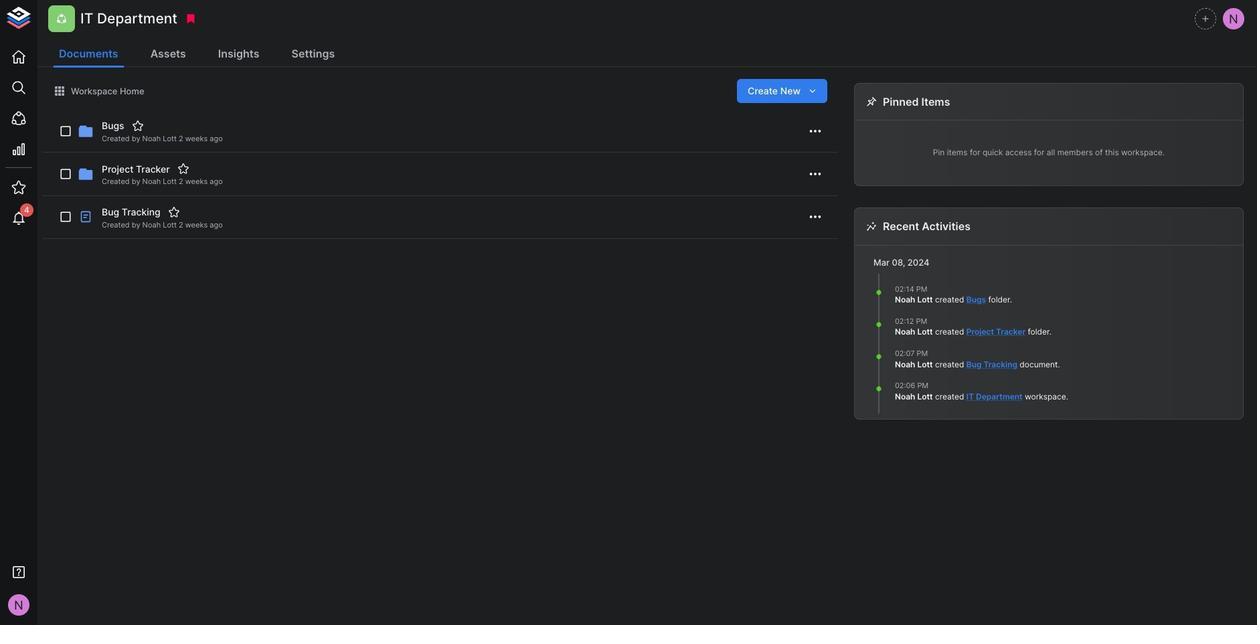 Task type: vqa. For each thing, say whether or not it's contained in the screenshot.
'dialog'
no



Task type: locate. For each thing, give the bounding box(es) containing it.
0 vertical spatial favorite image
[[177, 163, 189, 175]]

favorite image
[[177, 163, 189, 175], [168, 206, 180, 218]]

1 vertical spatial favorite image
[[168, 206, 180, 218]]



Task type: describe. For each thing, give the bounding box(es) containing it.
remove bookmark image
[[185, 13, 197, 25]]

favorite image
[[132, 120, 144, 132]]



